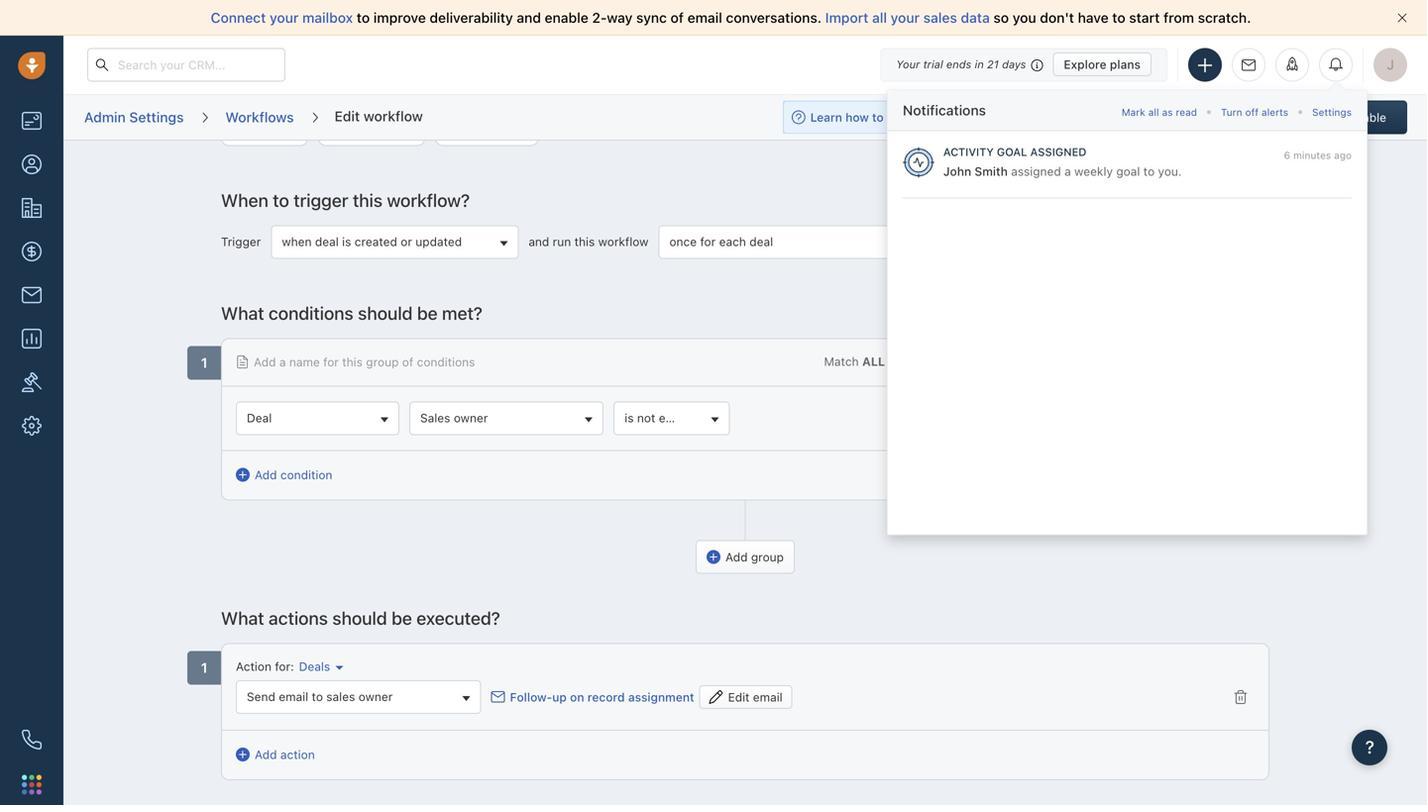 Task type: vqa. For each thing, say whether or not it's contained in the screenshot.
owner
yes



Task type: locate. For each thing, give the bounding box(es) containing it.
add
[[254, 355, 276, 369], [255, 468, 277, 482], [725, 551, 748, 565], [255, 748, 277, 762]]

1 what from the top
[[221, 303, 264, 324]]

alerts
[[1262, 107, 1288, 118]]

test
[[1232, 111, 1255, 124]]

minutes
[[1293, 150, 1331, 161]]

match all conditions in this group
[[824, 355, 1020, 369]]

to left you. at the right
[[1144, 165, 1155, 178]]

21
[[987, 58, 999, 71]]

1 horizontal spatial is
[[625, 411, 634, 425]]

0 vertical spatial be
[[417, 303, 438, 324]]

email inside "button"
[[753, 691, 783, 704]]

1 horizontal spatial all
[[1148, 107, 1159, 118]]

add condition
[[255, 468, 332, 482]]

owner right sales
[[454, 411, 488, 425]]

john
[[943, 165, 971, 178]]

turn off alerts link
[[1221, 101, 1288, 120]]

2 horizontal spatial email
[[753, 691, 783, 704]]

0 vertical spatial what
[[221, 303, 264, 324]]

trigger
[[221, 235, 261, 249]]

what up action
[[221, 608, 264, 629]]

1 horizontal spatial owner
[[454, 411, 488, 425]]

activity
[[943, 146, 994, 159]]

for right 'name'
[[323, 355, 339, 369]]

all
[[872, 9, 887, 26], [1148, 107, 1159, 118]]

workflow
[[364, 108, 423, 124], [1259, 111, 1309, 124], [598, 235, 649, 249]]

1 horizontal spatial deal
[[749, 235, 773, 249]]

0 vertical spatial edit
[[335, 108, 360, 124]]

goal
[[997, 146, 1027, 159]]

save
[[1109, 111, 1136, 124]]

0 horizontal spatial conditions
[[269, 303, 354, 324]]

and left run
[[529, 235, 549, 249]]

a
[[1065, 165, 1071, 178], [279, 355, 286, 369]]

add action button
[[236, 746, 335, 766]]

properties image
[[22, 373, 42, 392]]

in for 21
[[975, 58, 984, 71]]

to
[[357, 9, 370, 26], [1112, 9, 1126, 26], [1144, 165, 1155, 178], [273, 190, 289, 211], [312, 690, 323, 704]]

for for each
[[700, 235, 716, 249]]

workflows link
[[224, 102, 295, 133]]

0 horizontal spatial in
[[950, 355, 960, 369]]

1 vertical spatial of
[[402, 355, 414, 369]]

workflow inside test workflow "button"
[[1259, 111, 1309, 124]]

deal
[[247, 411, 272, 425]]

1 vertical spatial should
[[332, 608, 387, 629]]

0 vertical spatial of
[[671, 9, 684, 26]]

weekly
[[1074, 165, 1113, 178]]

you
[[1013, 9, 1036, 26]]

close image
[[1397, 13, 1407, 23]]

enable button
[[1328, 101, 1407, 134]]

1 vertical spatial owner
[[359, 690, 393, 704]]

what down trigger
[[221, 303, 264, 324]]

0 vertical spatial should
[[358, 303, 413, 324]]

sync
[[636, 9, 667, 26]]

1 vertical spatial what
[[221, 608, 264, 629]]

workflow?
[[387, 190, 470, 211]]

data
[[961, 9, 990, 26]]

1 horizontal spatial as
[[1162, 107, 1173, 118]]

in left 21
[[975, 58, 984, 71]]

should right actions
[[332, 608, 387, 629]]

turn
[[1221, 107, 1242, 118]]

1 horizontal spatial a
[[1065, 165, 1071, 178]]

start
[[1129, 9, 1160, 26]]

once
[[669, 235, 697, 249]]

1 horizontal spatial for
[[323, 355, 339, 369]]

as
[[1162, 107, 1173, 118], [1139, 111, 1152, 124]]

in for this
[[950, 355, 960, 369]]

a down assigned on the right top
[[1065, 165, 1071, 178]]

0 horizontal spatial group
[[366, 355, 399, 369]]

2 deal from the left
[[749, 235, 773, 249]]

settings up ago
[[1312, 107, 1352, 118]]

is left not
[[625, 411, 634, 425]]

send
[[247, 690, 275, 704]]

1 vertical spatial sales
[[326, 690, 355, 704]]

add for add group
[[725, 551, 748, 565]]

owner
[[454, 411, 488, 425], [359, 690, 393, 704]]

email for edit email
[[753, 691, 783, 704]]

0 horizontal spatial be
[[392, 608, 412, 629]]

1 vertical spatial edit
[[728, 691, 750, 704]]

0 vertical spatial in
[[975, 58, 984, 71]]

deals button
[[294, 659, 343, 676]]

on
[[570, 691, 584, 704]]

email inside 'button'
[[279, 690, 308, 704]]

freshworks switcher image
[[22, 775, 42, 795]]

your up your
[[891, 9, 920, 26]]

0 horizontal spatial edit
[[335, 108, 360, 124]]

settings link
[[1312, 101, 1352, 120]]

of down the what conditions should be met?
[[402, 355, 414, 369]]

your
[[896, 58, 920, 71]]

0 horizontal spatial as
[[1139, 111, 1152, 124]]

1 deal from the left
[[315, 235, 339, 249]]

to inside 'button'
[[312, 690, 323, 704]]

import all your sales data link
[[825, 9, 994, 26]]

1 horizontal spatial be
[[417, 303, 438, 324]]

1 horizontal spatial your
[[891, 9, 920, 26]]

should for conditions
[[358, 303, 413, 324]]

2 your from the left
[[891, 9, 920, 26]]

1 horizontal spatial group
[[751, 551, 784, 565]]

0 vertical spatial for
[[700, 235, 716, 249]]

add inside button
[[725, 551, 748, 565]]

edit
[[335, 108, 360, 124], [728, 691, 750, 704]]

when
[[221, 190, 268, 211]]

conditions up 'name'
[[269, 303, 354, 324]]

for inside once for each deal button
[[700, 235, 716, 249]]

when
[[282, 235, 312, 249]]

test workflow
[[1232, 111, 1309, 124]]

0 vertical spatial is
[[342, 235, 351, 249]]

workflow for test workflow
[[1259, 111, 1309, 124]]

add group
[[725, 551, 784, 565]]

0 vertical spatial sales
[[923, 9, 957, 26]]

owner inside button
[[454, 411, 488, 425]]

0 horizontal spatial your
[[270, 9, 299, 26]]

conditions right all
[[888, 355, 947, 369]]

be for met?
[[417, 303, 438, 324]]

admin
[[84, 109, 126, 125]]

in right all
[[950, 355, 960, 369]]

add condition link
[[236, 466, 332, 484]]

sales left data
[[923, 9, 957, 26]]

follow-up on record assignment link
[[491, 689, 694, 706]]

conditions
[[269, 303, 354, 324], [888, 355, 947, 369], [417, 355, 475, 369]]

0 horizontal spatial deal
[[315, 235, 339, 249]]

off
[[1245, 107, 1259, 118]]

sales down deals button at the bottom
[[326, 690, 355, 704]]

as inside button
[[1139, 111, 1152, 124]]

1 horizontal spatial sales
[[923, 9, 957, 26]]

be
[[417, 303, 438, 324], [392, 608, 412, 629]]

explore plans link
[[1053, 53, 1152, 76]]

2-
[[592, 9, 607, 26]]

1 your from the left
[[270, 9, 299, 26]]

deal inside when deal is created or updated button
[[315, 235, 339, 249]]

is left created
[[342, 235, 351, 249]]

group
[[221, 100, 1270, 156]]

0 horizontal spatial email
[[279, 690, 308, 704]]

workflows
[[225, 109, 294, 125]]

conditions down met?
[[417, 355, 475, 369]]

should up add a name for this group of conditions in the left top of the page
[[358, 303, 413, 324]]

or
[[401, 235, 412, 249]]

owner down what actions should be executed?
[[359, 690, 393, 704]]

2 horizontal spatial conditions
[[888, 355, 947, 369]]

be left "executed?"
[[392, 608, 412, 629]]

1 horizontal spatial email
[[687, 9, 722, 26]]

read
[[1176, 107, 1197, 118]]

action
[[236, 660, 272, 674]]

0 horizontal spatial owner
[[359, 690, 393, 704]]

to down deals button at the bottom
[[312, 690, 323, 704]]

for left each
[[700, 235, 716, 249]]

this
[[353, 190, 383, 211], [574, 235, 595, 249], [963, 355, 984, 369], [342, 355, 363, 369]]

admin settings
[[84, 109, 184, 125]]

for for :
[[275, 660, 290, 674]]

add action link
[[236, 746, 315, 764]]

should
[[358, 303, 413, 324], [332, 608, 387, 629]]

2 vertical spatial for
[[275, 660, 290, 674]]

to left start
[[1112, 9, 1126, 26]]

is
[[342, 235, 351, 249], [625, 411, 634, 425]]

settings right admin
[[129, 109, 184, 125]]

deal right each
[[749, 235, 773, 249]]

smith
[[975, 165, 1008, 178]]

0 horizontal spatial workflow
[[364, 108, 423, 124]]

1 vertical spatial for
[[323, 355, 339, 369]]

plans
[[1110, 57, 1141, 71]]

0 vertical spatial all
[[872, 9, 887, 26]]

of
[[671, 9, 684, 26], [402, 355, 414, 369]]

be left met?
[[417, 303, 438, 324]]

goal
[[1116, 165, 1140, 178]]

add for add a name for this group of conditions
[[254, 355, 276, 369]]

each
[[719, 235, 746, 249]]

1 vertical spatial in
[[950, 355, 960, 369]]

2 horizontal spatial group
[[987, 355, 1020, 369]]

run
[[553, 235, 571, 249]]

actions
[[269, 608, 328, 629]]

edit right assignment at bottom left
[[728, 691, 750, 704]]

your left mailbox
[[270, 9, 299, 26]]

explore plans
[[1064, 57, 1141, 71]]

0 horizontal spatial for
[[275, 660, 290, 674]]

settings
[[1312, 107, 1352, 118], [129, 109, 184, 125]]

and left the enable
[[517, 9, 541, 26]]

is not empty
[[625, 411, 694, 425]]

0 horizontal spatial is
[[342, 235, 351, 249]]

1 vertical spatial is
[[625, 411, 634, 425]]

import
[[825, 9, 869, 26]]

add group button
[[696, 541, 795, 574]]

2 horizontal spatial for
[[700, 235, 716, 249]]

of right the sync
[[671, 9, 684, 26]]

1 vertical spatial be
[[392, 608, 412, 629]]

what
[[221, 303, 264, 324], [221, 608, 264, 629]]

be for executed?
[[392, 608, 412, 629]]

for right action
[[275, 660, 290, 674]]

0 vertical spatial a
[[1065, 165, 1071, 178]]

a left 'name'
[[279, 355, 286, 369]]

1 horizontal spatial edit
[[728, 691, 750, 704]]

to right when
[[273, 190, 289, 211]]

edit up when to trigger this workflow?
[[335, 108, 360, 124]]

2 horizontal spatial workflow
[[1259, 111, 1309, 124]]

admin settings link
[[83, 102, 185, 133]]

mark
[[1122, 107, 1145, 118]]

group
[[987, 355, 1020, 369], [366, 355, 399, 369], [751, 551, 784, 565]]

0 horizontal spatial a
[[279, 355, 286, 369]]

workflow for edit workflow
[[364, 108, 423, 124]]

1 vertical spatial all
[[1148, 107, 1159, 118]]

follow-
[[510, 691, 552, 704]]

0 vertical spatial owner
[[454, 411, 488, 425]]

2 what from the top
[[221, 608, 264, 629]]

sales owner
[[420, 411, 488, 425]]

and run this workflow
[[529, 235, 649, 249]]

activity goal assigned john smith assigned a weekly goal to you.
[[943, 146, 1182, 178]]

a inside 'activity goal assigned john smith assigned a weekly goal to you.'
[[1065, 165, 1071, 178]]

deal right when
[[315, 235, 339, 249]]

0 horizontal spatial sales
[[326, 690, 355, 704]]

edit workflow
[[335, 108, 423, 124]]

add inside button
[[255, 748, 277, 762]]

edit inside "button"
[[728, 691, 750, 704]]

in
[[975, 58, 984, 71], [950, 355, 960, 369]]

draft
[[1156, 111, 1183, 124]]

1 horizontal spatial in
[[975, 58, 984, 71]]



Task type: describe. For each thing, give the bounding box(es) containing it.
action
[[280, 748, 315, 762]]

condition
[[280, 468, 332, 482]]

add action
[[255, 748, 315, 762]]

1 horizontal spatial conditions
[[417, 355, 475, 369]]

0 horizontal spatial of
[[402, 355, 414, 369]]

:
[[290, 660, 294, 674]]

0 horizontal spatial all
[[872, 9, 887, 26]]

save as draft button
[[1079, 101, 1194, 134]]

so
[[994, 9, 1009, 26]]

deal inside once for each deal button
[[749, 235, 773, 249]]

what's new image
[[1285, 57, 1299, 71]]

edit email
[[728, 691, 783, 704]]

created
[[355, 235, 397, 249]]

to inside 'activity goal assigned john smith assigned a weekly goal to you.'
[[1144, 165, 1155, 178]]

group for for
[[366, 355, 399, 369]]

mark all as read link
[[1122, 101, 1197, 120]]

0 horizontal spatial settings
[[129, 109, 184, 125]]

is inside button
[[342, 235, 351, 249]]

when deal is created or updated
[[282, 235, 462, 249]]

don't
[[1040, 9, 1074, 26]]

group inside button
[[751, 551, 784, 565]]

send email to sales owner
[[247, 690, 393, 704]]

trial
[[923, 58, 943, 71]]

1 vertical spatial a
[[279, 355, 286, 369]]

test workflow button
[[1202, 101, 1320, 134]]

phone image
[[22, 730, 42, 750]]

updated
[[416, 235, 462, 249]]

sales
[[420, 411, 450, 425]]

1 vertical spatial and
[[529, 235, 549, 249]]

once for each deal
[[669, 235, 773, 249]]

add a name for this group of conditions
[[254, 355, 475, 369]]

phone element
[[12, 721, 52, 760]]

is inside button
[[625, 411, 634, 425]]

scratch.
[[1198, 9, 1251, 26]]

6 minutes ago
[[1284, 150, 1352, 161]]

should for actions
[[332, 608, 387, 629]]

edit for edit workflow
[[335, 108, 360, 124]]

way
[[607, 9, 633, 26]]

record
[[588, 691, 625, 704]]

connect
[[211, 9, 266, 26]]

action for :
[[236, 660, 294, 674]]

deliverability
[[430, 9, 513, 26]]

empty
[[659, 411, 694, 425]]

when to trigger this workflow?
[[221, 190, 470, 211]]

1 horizontal spatial workflow
[[598, 235, 649, 249]]

connect your mailbox link
[[211, 9, 357, 26]]

conversations.
[[726, 9, 822, 26]]

what actions should be executed?
[[221, 608, 500, 629]]

assigned
[[1030, 146, 1087, 159]]

up
[[552, 691, 567, 704]]

mailbox
[[302, 9, 353, 26]]

once for each deal button
[[659, 225, 906, 259]]

group for in
[[987, 355, 1020, 369]]

ago
[[1334, 150, 1352, 161]]

have
[[1078, 9, 1109, 26]]

email for send email to sales owner
[[279, 690, 308, 704]]

executed?
[[416, 608, 500, 629]]

save as draft
[[1109, 111, 1183, 124]]

when deal is created or updated button
[[271, 225, 519, 259]]

turn off alerts
[[1221, 107, 1288, 118]]

from
[[1164, 9, 1194, 26]]

owner inside 'button'
[[359, 690, 393, 704]]

trigger
[[294, 190, 348, 211]]

connect your mailbox to improve deliverability and enable 2-way sync of email conversations. import all your sales data so you don't have to start from scratch.
[[211, 9, 1251, 26]]

edit for edit email
[[728, 691, 750, 704]]

all
[[862, 355, 885, 369]]

add for add condition
[[255, 468, 277, 482]]

edit email button
[[699, 686, 793, 709]]

met?
[[442, 303, 483, 324]]

you.
[[1158, 165, 1182, 178]]

notifications
[[903, 102, 986, 118]]

what for what conditions should be met?
[[221, 303, 264, 324]]

follow-up on record assignment
[[510, 691, 694, 704]]

sales inside 'button'
[[326, 690, 355, 704]]

enable
[[545, 9, 588, 26]]

to right mailbox
[[357, 9, 370, 26]]

1 horizontal spatial of
[[671, 9, 684, 26]]

ends
[[946, 58, 972, 71]]

not
[[637, 411, 655, 425]]

deals
[[299, 660, 330, 674]]

1 horizontal spatial settings
[[1312, 107, 1352, 118]]

0 vertical spatial and
[[517, 9, 541, 26]]

add for add action
[[255, 748, 277, 762]]

sales owner button
[[409, 402, 604, 436]]

assigned
[[1011, 165, 1061, 178]]

what for what actions should be executed?
[[221, 608, 264, 629]]

is not empty button
[[614, 402, 730, 436]]

deal button
[[236, 402, 399, 436]]

Search your CRM... text field
[[87, 48, 285, 82]]

name
[[289, 355, 320, 369]]



